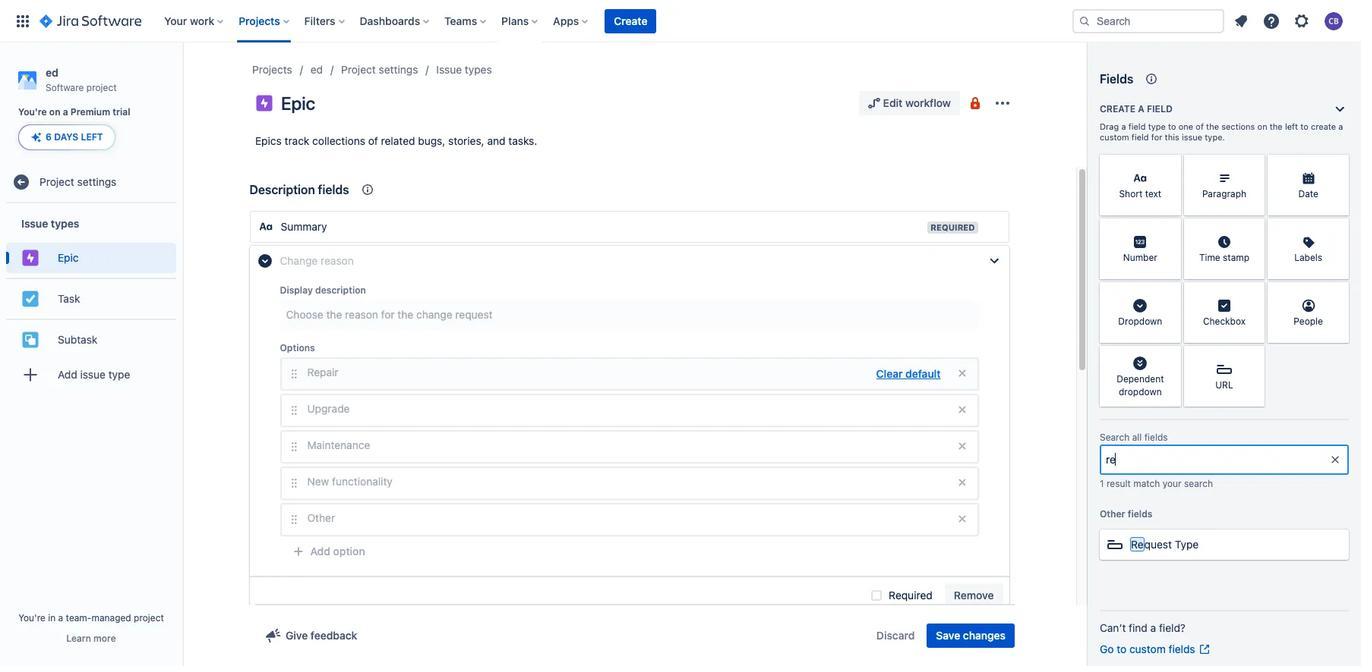 Task type: vqa. For each thing, say whether or not it's contained in the screenshot.


Task type: describe. For each thing, give the bounding box(es) containing it.
match
[[1134, 479, 1160, 490]]

banner containing your work
[[0, 0, 1361, 43]]

number
[[1123, 253, 1158, 264]]

sidebar navigation image
[[166, 61, 199, 91]]

clear default button
[[867, 362, 950, 387]]

add issue type button
[[6, 360, 176, 391]]

left
[[1285, 122, 1298, 131]]

type inside "drag a field type to one of the sections on the left to create a custom field for this issue type."
[[1148, 122, 1166, 131]]

a down more information about the fields image
[[1138, 103, 1145, 115]]

for
[[1151, 132, 1163, 142]]

labels
[[1295, 253, 1323, 264]]

help image
[[1263, 12, 1281, 30]]

1 vertical spatial settings
[[77, 175, 116, 188]]

more information about the fields image
[[1143, 70, 1161, 88]]

re
[[1131, 539, 1144, 551]]

more information image for number
[[1161, 220, 1179, 239]]

save changes
[[936, 630, 1006, 643]]

0 vertical spatial project settings link
[[341, 61, 418, 79]]

time
[[1199, 253, 1220, 264]]

description
[[315, 285, 366, 296]]

search
[[1100, 432, 1130, 444]]

drag a field type to one of the sections on the left to create a custom field for this issue type.
[[1100, 122, 1343, 142]]

task
[[58, 292, 80, 305]]

2 vertical spatial field
[[1132, 132, 1149, 142]]

url
[[1216, 380, 1233, 392]]

6 days left button
[[19, 126, 114, 150]]

notifications image
[[1232, 12, 1250, 30]]

find
[[1129, 622, 1148, 635]]

edit workflow button
[[859, 91, 960, 115]]

text
[[1145, 189, 1162, 200]]

more information image for paragraph
[[1245, 156, 1264, 175]]

re quest type
[[1131, 539, 1199, 551]]

0 horizontal spatial issue
[[21, 217, 48, 230]]

checkbox
[[1203, 316, 1246, 328]]

more options image
[[994, 94, 1012, 112]]

clear default
[[876, 368, 941, 381]]

options
[[280, 343, 315, 354]]

managed
[[92, 613, 131, 624]]

settings image
[[1293, 12, 1311, 30]]

change
[[280, 254, 318, 267]]

drag
[[1100, 122, 1119, 131]]

collections
[[312, 134, 365, 147]]

description
[[250, 183, 315, 197]]

add
[[58, 368, 77, 381]]

projects for projects link
[[252, 63, 292, 76]]

0 vertical spatial issue types
[[436, 63, 492, 76]]

description fields
[[250, 183, 349, 197]]

summary
[[281, 220, 327, 233]]

epic inside group
[[58, 251, 79, 264]]

0 vertical spatial required
[[931, 223, 975, 232]]

type.
[[1205, 132, 1225, 142]]

related
[[381, 134, 415, 147]]

1 horizontal spatial project
[[134, 613, 164, 624]]

remove button
[[945, 584, 1003, 608]]

other fields
[[1100, 509, 1153, 520]]

plans button
[[497, 9, 544, 33]]

edit
[[883, 96, 903, 109]]

more information image for short text
[[1161, 156, 1179, 175]]

fields right other
[[1128, 509, 1153, 520]]

time stamp
[[1199, 253, 1250, 264]]

Option 5 field
[[303, 505, 950, 532]]

type inside button
[[108, 368, 130, 381]]

2 the from the left
[[1270, 122, 1283, 131]]

short text
[[1119, 189, 1162, 200]]

your work button
[[160, 9, 230, 33]]

save
[[936, 630, 960, 643]]

create for create a field
[[1100, 103, 1136, 115]]

more information image for checkbox
[[1245, 284, 1264, 302]]

0 horizontal spatial of
[[368, 134, 378, 147]]

people
[[1294, 316, 1323, 328]]

go
[[1100, 643, 1114, 656]]

reason
[[321, 254, 354, 267]]

remove
[[954, 589, 994, 602]]

you're on a premium trial
[[18, 106, 130, 118]]

workflow
[[905, 96, 951, 109]]

create a field
[[1100, 103, 1173, 115]]

add issue type image
[[21, 366, 40, 385]]

sections
[[1222, 122, 1255, 131]]

more information image for people
[[1329, 284, 1348, 302]]

go to custom fields
[[1100, 643, 1195, 656]]

learn
[[66, 634, 91, 645]]

give feedback
[[286, 630, 357, 643]]

ed software project
[[46, 66, 117, 93]]

your profile and settings image
[[1325, 12, 1343, 30]]

on inside "drag a field type to one of the sections on the left to create a custom field for this issue type."
[[1258, 122, 1268, 131]]

epic group
[[6, 239, 176, 278]]

search all fields
[[1100, 432, 1168, 444]]

team-
[[66, 613, 92, 624]]

restrictions apply image
[[966, 94, 984, 112]]

stories,
[[448, 134, 484, 147]]

display
[[280, 285, 313, 296]]

this link will be opened in a new tab image
[[1198, 644, 1211, 656]]

bugs,
[[418, 134, 445, 147]]

quest
[[1144, 539, 1172, 551]]

Display description field
[[281, 302, 977, 329]]

6 days left
[[46, 132, 103, 143]]

search
[[1184, 479, 1213, 490]]

0 horizontal spatial to
[[1117, 643, 1127, 656]]

your
[[1163, 479, 1182, 490]]

all
[[1132, 432, 1142, 444]]

other
[[1100, 509, 1125, 520]]

group containing issue types
[[6, 204, 176, 400]]



Task type: locate. For each thing, give the bounding box(es) containing it.
ed up 'software'
[[46, 66, 58, 79]]

1 horizontal spatial on
[[1258, 122, 1268, 131]]

0 horizontal spatial project settings
[[40, 175, 116, 188]]

of right one
[[1196, 122, 1204, 131]]

6
[[46, 132, 52, 143]]

a down 'software'
[[63, 106, 68, 118]]

jira software image
[[40, 12, 141, 30], [40, 12, 141, 30]]

edit workflow
[[883, 96, 951, 109]]

issue right add
[[80, 368, 106, 381]]

dropdown
[[1119, 387, 1162, 398]]

1 horizontal spatial of
[[1196, 122, 1204, 131]]

fields
[[1100, 72, 1134, 86]]

on up 6
[[49, 106, 60, 118]]

1 vertical spatial of
[[368, 134, 378, 147]]

fields left the this link will be opened in a new tab icon
[[1169, 643, 1195, 656]]

type
[[1148, 122, 1166, 131], [108, 368, 130, 381]]

apps button
[[549, 9, 594, 33]]

custom
[[1100, 132, 1129, 142], [1130, 643, 1166, 656]]

dropdown
[[1118, 316, 1163, 328]]

1 horizontal spatial epic
[[281, 93, 315, 114]]

1 you're from the top
[[18, 106, 47, 118]]

work
[[190, 14, 214, 27]]

custom down drag
[[1100, 132, 1129, 142]]

dependent dropdown
[[1117, 374, 1164, 398]]

ed for ed software project
[[46, 66, 58, 79]]

default
[[906, 368, 941, 381]]

one
[[1179, 122, 1193, 131]]

custom inside "drag a field type to one of the sections on the left to create a custom field for this issue type."
[[1100, 132, 1129, 142]]

settings down dashboards dropdown button
[[379, 63, 418, 76]]

0 vertical spatial on
[[49, 106, 60, 118]]

1 vertical spatial issue
[[21, 217, 48, 230]]

projects
[[239, 14, 280, 27], [252, 63, 292, 76]]

appswitcher icon image
[[14, 12, 32, 30]]

issue down one
[[1182, 132, 1203, 142]]

changes
[[963, 630, 1006, 643]]

0 horizontal spatial on
[[49, 106, 60, 118]]

subtask link
[[6, 325, 176, 356]]

paragraph
[[1202, 189, 1247, 200]]

1 the from the left
[[1206, 122, 1219, 131]]

dashboards
[[360, 14, 420, 27]]

0 horizontal spatial project settings link
[[6, 167, 176, 198]]

project right ed link
[[341, 63, 376, 76]]

of left related
[[368, 134, 378, 147]]

a right find at the bottom right of page
[[1151, 622, 1156, 635]]

more information about the context fields image
[[358, 181, 376, 199]]

projects button
[[234, 9, 295, 33]]

more information image for dropdown
[[1161, 284, 1179, 302]]

fields right "all" at the bottom right of page
[[1145, 432, 1168, 444]]

create
[[1311, 122, 1336, 131]]

0 horizontal spatial issue types
[[21, 217, 79, 230]]

you're for you're on a premium trial
[[18, 106, 47, 118]]

teams
[[445, 14, 477, 27]]

1 horizontal spatial ed
[[311, 63, 323, 76]]

1 horizontal spatial project settings
[[341, 63, 418, 76]]

trial
[[113, 106, 130, 118]]

type up for
[[1148, 122, 1166, 131]]

1
[[1100, 479, 1104, 490]]

0 vertical spatial settings
[[379, 63, 418, 76]]

to right left
[[1301, 122, 1309, 131]]

issue inside "drag a field type to one of the sections on the left to create a custom field for this issue type."
[[1182, 132, 1203, 142]]

1 vertical spatial project
[[134, 613, 164, 624]]

tasks.
[[508, 134, 537, 147]]

0 vertical spatial create
[[614, 14, 648, 27]]

create right apps popup button
[[614, 14, 648, 27]]

you're left in
[[18, 613, 46, 624]]

0 vertical spatial of
[[1196, 122, 1204, 131]]

0 horizontal spatial settings
[[77, 175, 116, 188]]

1 vertical spatial project settings
[[40, 175, 116, 188]]

a right drag
[[1121, 122, 1126, 131]]

you're in a team-managed project
[[18, 613, 164, 624]]

more information image for date
[[1329, 156, 1348, 175]]

projects for projects dropdown button
[[239, 14, 280, 27]]

issue types link
[[436, 61, 492, 79]]

create
[[614, 14, 648, 27], [1100, 103, 1136, 115]]

0 vertical spatial custom
[[1100, 132, 1129, 142]]

epic up "task"
[[58, 251, 79, 264]]

the up type.
[[1206, 122, 1219, 131]]

0 horizontal spatial epic
[[58, 251, 79, 264]]

feedback
[[311, 630, 357, 643]]

filters button
[[300, 9, 351, 33]]

give
[[286, 630, 308, 643]]

ed inside ed software project
[[46, 66, 58, 79]]

ed link
[[311, 61, 323, 79]]

field left for
[[1132, 132, 1149, 142]]

2 horizontal spatial to
[[1301, 122, 1309, 131]]

a right in
[[58, 613, 63, 624]]

projects up projects link
[[239, 14, 280, 27]]

field down create a field at right
[[1129, 122, 1146, 131]]

more information image for dependent dropdown
[[1161, 348, 1179, 366]]

fields inside go to custom fields link
[[1169, 643, 1195, 656]]

0 horizontal spatial project
[[86, 82, 117, 93]]

more information image
[[1245, 156, 1264, 175], [1329, 156, 1348, 175], [1161, 220, 1179, 239], [1329, 220, 1348, 239], [1245, 284, 1264, 302]]

discard button
[[867, 624, 924, 649]]

Option 1 field
[[303, 359, 867, 387]]

project up premium
[[86, 82, 117, 93]]

1 vertical spatial on
[[1258, 122, 1268, 131]]

issue type icon image
[[255, 94, 273, 112]]

task link
[[6, 284, 176, 315]]

1 horizontal spatial the
[[1270, 122, 1283, 131]]

issue
[[436, 63, 462, 76], [21, 217, 48, 230]]

your
[[164, 14, 187, 27]]

more information image for labels
[[1329, 220, 1348, 239]]

0 horizontal spatial types
[[51, 217, 79, 230]]

0 horizontal spatial the
[[1206, 122, 1219, 131]]

issue inside button
[[80, 368, 106, 381]]

create up drag
[[1100, 103, 1136, 115]]

of inside "drag a field type to one of the sections on the left to create a custom field for this issue type."
[[1196, 122, 1204, 131]]

1 vertical spatial epic
[[58, 251, 79, 264]]

a right create
[[1339, 122, 1343, 131]]

Option 4 field
[[303, 469, 950, 496]]

Search field
[[1073, 9, 1225, 33]]

epics
[[255, 134, 282, 147]]

issue up epic group
[[21, 217, 48, 230]]

in
[[48, 613, 56, 624]]

days
[[54, 132, 78, 143]]

project settings link down left
[[6, 167, 176, 198]]

project settings down dashboards at the left top
[[341, 63, 418, 76]]

premium
[[71, 106, 110, 118]]

0 vertical spatial issue
[[436, 63, 462, 76]]

settings
[[379, 63, 418, 76], [77, 175, 116, 188]]

dependent
[[1117, 374, 1164, 385]]

create for create
[[614, 14, 648, 27]]

1 horizontal spatial settings
[[379, 63, 418, 76]]

epic right issue type icon
[[281, 93, 315, 114]]

required
[[931, 223, 975, 232], [889, 589, 933, 602]]

projects inside dropdown button
[[239, 14, 280, 27]]

1 vertical spatial you're
[[18, 613, 46, 624]]

project right the managed
[[134, 613, 164, 624]]

0 horizontal spatial ed
[[46, 66, 58, 79]]

teams button
[[440, 9, 492, 33]]

0 vertical spatial types
[[465, 63, 492, 76]]

software
[[46, 82, 84, 93]]

1 vertical spatial field
[[1129, 122, 1146, 131]]

go to custom fields link
[[1100, 643, 1211, 658]]

0 vertical spatial project
[[341, 63, 376, 76]]

you're for you're in a team-managed project
[[18, 613, 46, 624]]

issue down teams
[[436, 63, 462, 76]]

display description
[[280, 285, 366, 296]]

fields left more information about the context fields icon
[[318, 183, 349, 197]]

0 vertical spatial type
[[1148, 122, 1166, 131]]

1 vertical spatial create
[[1100, 103, 1136, 115]]

field for drag
[[1129, 122, 1146, 131]]

project
[[341, 63, 376, 76], [40, 175, 74, 188]]

1 vertical spatial issue
[[80, 368, 106, 381]]

group
[[6, 204, 176, 400]]

this
[[1165, 132, 1180, 142]]

banner
[[0, 0, 1361, 43]]

1 horizontal spatial type
[[1148, 122, 1166, 131]]

1 horizontal spatial project settings link
[[341, 61, 418, 79]]

1 horizontal spatial issue types
[[436, 63, 492, 76]]

you're up 6
[[18, 106, 47, 118]]

create button
[[605, 9, 657, 33]]

settings down left
[[77, 175, 116, 188]]

apps
[[553, 14, 579, 27]]

field up for
[[1147, 103, 1173, 115]]

0 horizontal spatial issue
[[80, 368, 106, 381]]

1 vertical spatial custom
[[1130, 643, 1166, 656]]

1 result match your search
[[1100, 479, 1213, 490]]

Option 2 field
[[303, 396, 950, 423]]

0 vertical spatial field
[[1147, 103, 1173, 115]]

primary element
[[9, 0, 1073, 42]]

left
[[81, 132, 103, 143]]

to right go
[[1117, 643, 1127, 656]]

1 vertical spatial types
[[51, 217, 79, 230]]

give feedback button
[[255, 624, 366, 649]]

issue types up epic group
[[21, 217, 79, 230]]

1 vertical spatial project
[[40, 175, 74, 188]]

Type to search all fields text field
[[1101, 447, 1329, 474]]

on right sections
[[1258, 122, 1268, 131]]

project down 6 days left popup button
[[40, 175, 74, 188]]

0 vertical spatial project
[[86, 82, 117, 93]]

1 vertical spatial project settings link
[[6, 167, 176, 198]]

close field configuration image
[[985, 252, 1003, 270]]

2 you're from the top
[[18, 613, 46, 624]]

0 horizontal spatial project
[[40, 175, 74, 188]]

learn more button
[[66, 634, 116, 646]]

types up epic group
[[51, 217, 79, 230]]

1 vertical spatial required
[[889, 589, 933, 602]]

a
[[1138, 103, 1145, 115], [63, 106, 68, 118], [1121, 122, 1126, 131], [1339, 122, 1343, 131], [58, 613, 63, 624], [1151, 622, 1156, 635]]

0 vertical spatial you're
[[18, 106, 47, 118]]

clear image
[[1329, 454, 1342, 466]]

1 horizontal spatial create
[[1100, 103, 1136, 115]]

project settings link
[[341, 61, 418, 79], [6, 167, 176, 198]]

project inside ed software project
[[86, 82, 117, 93]]

0 vertical spatial project settings
[[341, 63, 418, 76]]

field for create
[[1147, 103, 1173, 115]]

date
[[1299, 189, 1319, 200]]

create inside button
[[614, 14, 648, 27]]

Option 3 field
[[303, 432, 950, 460]]

0 vertical spatial projects
[[239, 14, 280, 27]]

1 horizontal spatial issue
[[1182, 132, 1203, 142]]

more information image
[[1161, 156, 1179, 175], [1245, 220, 1264, 239], [1161, 284, 1179, 302], [1329, 284, 1348, 302], [1161, 348, 1179, 366]]

dashboards button
[[355, 9, 435, 33]]

1 horizontal spatial issue
[[436, 63, 462, 76]]

save changes button
[[927, 624, 1015, 649]]

discard
[[877, 630, 915, 643]]

project settings down 6 days left
[[40, 175, 116, 188]]

project
[[86, 82, 117, 93], [134, 613, 164, 624]]

1 horizontal spatial project
[[341, 63, 376, 76]]

your work
[[164, 14, 214, 27]]

0 vertical spatial epic
[[281, 93, 315, 114]]

project settings link down dashboards at the left top
[[341, 61, 418, 79]]

1 horizontal spatial to
[[1168, 122, 1176, 131]]

the left left
[[1270, 122, 1283, 131]]

track
[[285, 134, 309, 147]]

epics track collections of related bugs, stories, and tasks.
[[255, 134, 537, 147]]

0 vertical spatial issue
[[1182, 132, 1203, 142]]

can't find a field?
[[1100, 622, 1186, 635]]

ed right projects link
[[311, 63, 323, 76]]

1 horizontal spatial types
[[465, 63, 492, 76]]

custom down can't find a field?
[[1130, 643, 1166, 656]]

0 horizontal spatial type
[[108, 368, 130, 381]]

issue inside issue types link
[[436, 63, 462, 76]]

ed for ed
[[311, 63, 323, 76]]

epic link
[[6, 243, 176, 274]]

issue types down "teams" dropdown button on the left top of the page
[[436, 63, 492, 76]]

search image
[[1079, 15, 1091, 27]]

short
[[1119, 189, 1143, 200]]

types down "teams" dropdown button on the left top of the page
[[465, 63, 492, 76]]

can't
[[1100, 622, 1126, 635]]

1 vertical spatial issue types
[[21, 217, 79, 230]]

0 horizontal spatial create
[[614, 14, 648, 27]]

type down the subtask link
[[108, 368, 130, 381]]

filters
[[304, 14, 335, 27]]

projects up issue type icon
[[252, 63, 292, 76]]

1 vertical spatial type
[[108, 368, 130, 381]]

1 vertical spatial projects
[[252, 63, 292, 76]]

more information image for time stamp
[[1245, 220, 1264, 239]]

to up the this
[[1168, 122, 1176, 131]]

field
[[1147, 103, 1173, 115], [1129, 122, 1146, 131], [1132, 132, 1149, 142]]



